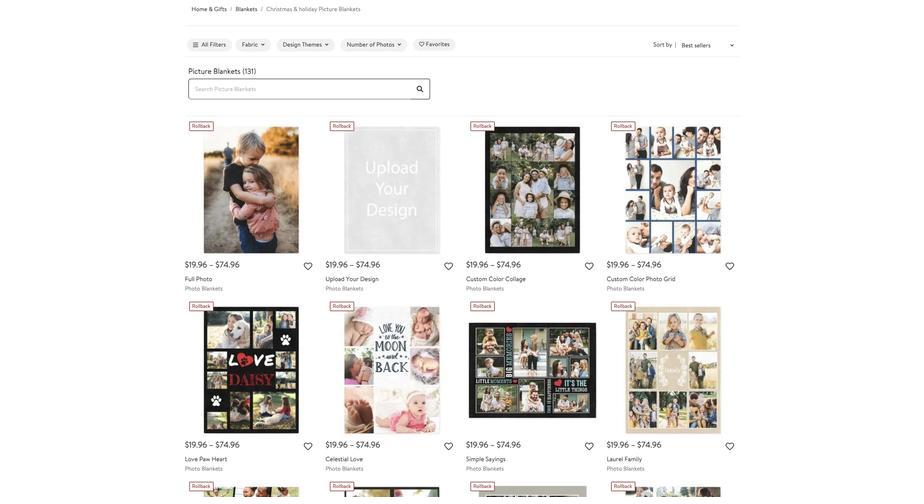 Task type: describe. For each thing, give the bounding box(es) containing it.
home & gifts
[[192, 5, 227, 13]]

heart
[[212, 455, 227, 464]]

blankets inside full photo photo blankets
[[202, 284, 223, 293]]

grid
[[664, 275, 676, 283]]

favorite this design image for upload your design
[[444, 263, 453, 271]]

number
[[347, 41, 368, 49]]

christmas
[[266, 5, 292, 13]]

angle down image for best sellers
[[731, 43, 734, 48]]

3 rollback link from the left
[[466, 482, 599, 497]]

celestial love photo blankets
[[326, 455, 363, 473]]

$ 19 . 96 – $ 74 . 96 for simple sayings
[[466, 439, 521, 450]]

$ 19 . 96 – $ 74 . 96 for custom color photo grid
[[607, 259, 661, 270]]

of
[[369, 41, 375, 49]]

0 vertical spatial picture
[[319, 5, 337, 13]]

upload
[[326, 275, 345, 283]]

paw
[[199, 455, 210, 464]]

0 horizontal spatial picture
[[188, 66, 212, 76]]

sort by |
[[654, 41, 676, 49]]

filters
[[210, 41, 226, 49]]

74 for full photo
[[220, 259, 229, 270]]

home & gifts link
[[192, 5, 227, 13]]

simple
[[466, 455, 484, 464]]

custom color collage photo blankets
[[466, 275, 526, 293]]

color for collage
[[489, 275, 504, 283]]

heart image
[[419, 42, 424, 47]]

favorite this design image for grid
[[726, 263, 734, 271]]

sort
[[654, 41, 665, 49]]

angle down image for number
[[398, 42, 401, 48]]

photo inside simple sayings photo blankets
[[466, 465, 481, 473]]

& for gifts
[[209, 5, 213, 13]]

upload your design photo blankets
[[326, 275, 379, 293]]

blankets inside the custom color collage photo blankets
[[483, 284, 504, 293]]

all
[[202, 41, 208, 49]]

& for holiday
[[293, 5, 297, 13]]

love paw heart photo blankets
[[185, 455, 227, 473]]

laurel family photo blankets
[[607, 455, 645, 473]]

blankets inside upload your design photo blankets
[[342, 284, 363, 293]]

$ 19 . 96 – $ 74 . 96 for upload your design
[[326, 259, 380, 270]]

– for laurel family
[[631, 439, 635, 450]]

photo inside the custom color collage photo blankets
[[466, 284, 481, 293]]

love inside 'celestial love photo blankets'
[[350, 455, 363, 464]]

fabric
[[242, 41, 258, 49]]

laurel
[[607, 455, 623, 464]]

photos
[[376, 41, 394, 49]]

full photo photo blankets
[[185, 275, 223, 293]]

74 for love paw heart
[[220, 439, 229, 450]]

all filters button
[[187, 36, 232, 54]]

angle down image for design
[[325, 42, 328, 48]]

Search Picture Blankets search field
[[188, 79, 410, 99]]

celestial
[[326, 455, 349, 464]]

19 for custom color photo grid
[[611, 259, 618, 270]]

favorite this design image for celestial love
[[444, 443, 453, 452]]

fabric button
[[236, 39, 271, 51]]

0 horizontal spatial design
[[283, 41, 301, 49]]

photo inside 'celestial love photo blankets'
[[326, 465, 341, 473]]

all filters
[[202, 41, 226, 49]]

74 for simple sayings
[[501, 439, 510, 450]]

$ 19 . 96 – $ 74 . 96 for celestial love
[[326, 439, 380, 450]]

angle down image for fabric
[[261, 42, 265, 48]]

christmas & holiday  picture blankets
[[266, 5, 360, 13]]



Task type: locate. For each thing, give the bounding box(es) containing it.
blankets inside simple sayings photo blankets
[[483, 465, 504, 473]]

19 for simple sayings
[[470, 439, 478, 450]]

1 rollback link from the left
[[185, 482, 317, 497]]

blankets inside custom color photo grid photo blankets
[[623, 284, 645, 293]]

picture blankets (131)
[[188, 66, 256, 76]]

74 up full photo photo blankets
[[220, 259, 229, 270]]

– for full photo
[[209, 259, 214, 270]]

rollback link
[[185, 482, 317, 497], [326, 482, 458, 497], [466, 482, 599, 497], [607, 482, 739, 497]]

$ 19 . 96 – $ 74 . 96 for full photo
[[185, 259, 240, 270]]

custom
[[466, 275, 487, 283], [607, 275, 628, 283]]

– up sayings
[[490, 439, 495, 450]]

best sellers
[[682, 41, 711, 49]]

$ 19 . 96 – $ 74 . 96 up your
[[326, 259, 380, 270]]

photo inside upload your design photo blankets
[[326, 284, 341, 293]]

74 up heart
[[220, 439, 229, 450]]

19 for upload your design
[[330, 259, 337, 270]]

– up your
[[350, 259, 354, 270]]

74 up collage
[[501, 259, 510, 270]]

family
[[625, 455, 642, 464]]

1 horizontal spatial favorite this design image
[[726, 263, 734, 271]]

2 angle down image from the left
[[398, 42, 401, 48]]

favorite this design image for laurel family
[[726, 443, 734, 452]]

picture
[[319, 5, 337, 13], [188, 66, 212, 76]]

74 up family
[[641, 439, 651, 450]]

love
[[185, 455, 198, 464], [350, 455, 363, 464]]

holiday
[[299, 5, 317, 13]]

custom inside custom color photo grid photo blankets
[[607, 275, 628, 283]]

– up full photo photo blankets
[[209, 259, 214, 270]]

love right celestial
[[350, 455, 363, 464]]

$
[[185, 259, 189, 270], [215, 259, 220, 270], [326, 259, 330, 270], [356, 259, 360, 270], [466, 259, 470, 270], [497, 259, 501, 270], [607, 259, 611, 270], [637, 259, 641, 270], [185, 439, 189, 450], [215, 439, 220, 450], [326, 439, 330, 450], [356, 439, 360, 450], [466, 439, 470, 450], [497, 439, 501, 450], [607, 439, 611, 450], [637, 439, 641, 450]]

angle down image
[[261, 42, 265, 48], [398, 42, 401, 48]]

0 horizontal spatial love
[[185, 455, 198, 464]]

gifts
[[214, 5, 227, 13]]

$ 19 . 96 – $ 74 . 96 for laurel family
[[607, 439, 661, 450]]

74 for custom color collage
[[501, 259, 510, 270]]

by
[[666, 41, 672, 49]]

blankets inside love paw heart photo blankets
[[202, 465, 223, 473]]

1 vertical spatial picture
[[188, 66, 212, 76]]

1 horizontal spatial love
[[350, 455, 363, 464]]

– for custom color photo grid
[[631, 259, 635, 270]]

photo
[[196, 275, 212, 283], [646, 275, 662, 283], [185, 284, 200, 293], [326, 284, 341, 293], [466, 284, 481, 293], [607, 284, 622, 293], [185, 465, 200, 473], [326, 465, 341, 473], [466, 465, 481, 473], [607, 465, 622, 473]]

(131)
[[242, 66, 256, 76]]

design left themes
[[283, 41, 301, 49]]

– for simple sayings
[[490, 439, 495, 450]]

– up 'celestial love photo blankets'
[[350, 439, 354, 450]]

$ 19 . 96 – $ 74 . 96 for custom color collage
[[466, 259, 521, 270]]

19 for custom color collage
[[470, 259, 478, 270]]

74 up 'celestial love photo blankets'
[[360, 439, 369, 450]]

design
[[283, 41, 301, 49], [360, 275, 379, 283]]

best sellers button
[[676, 37, 739, 53]]

– up the custom color collage photo blankets
[[490, 259, 495, 270]]

– up family
[[631, 439, 635, 450]]

74 for custom color photo grid
[[641, 259, 651, 270]]

19 up the custom color collage photo blankets
[[470, 259, 478, 270]]

19 up custom color photo grid photo blankets
[[611, 259, 618, 270]]

simple sayings photo blankets
[[466, 455, 506, 473]]

collage
[[505, 275, 526, 283]]

favorite this design image for blankets
[[304, 263, 312, 271]]

rollback
[[192, 123, 210, 130], [333, 123, 351, 130], [473, 123, 492, 130], [614, 123, 632, 130], [192, 303, 210, 310], [333, 303, 351, 310], [473, 303, 492, 310], [614, 303, 632, 310], [192, 483, 210, 490], [333, 483, 351, 490], [473, 483, 492, 490], [614, 483, 632, 490]]

angle down image
[[325, 42, 328, 48], [731, 43, 734, 48]]

74 for celestial love
[[360, 439, 369, 450]]

sort-select element
[[654, 41, 676, 49]]

sayings
[[486, 455, 506, 464]]

$ 19 . 96 – $ 74 . 96 up the custom color collage photo blankets
[[466, 259, 521, 270]]

$ 19 . 96 – $ 74 . 96 for love paw heart
[[185, 439, 240, 450]]

color left collage
[[489, 275, 504, 283]]

love left paw
[[185, 455, 198, 464]]

$ 19 . 96 – $ 74 . 96 up 'celestial love photo blankets'
[[326, 439, 380, 450]]

19 for laurel family
[[611, 439, 618, 450]]

home
[[192, 5, 207, 13]]

number of photos
[[347, 41, 394, 49]]

–
[[209, 259, 214, 270], [350, 259, 354, 270], [490, 259, 495, 270], [631, 259, 635, 270], [209, 439, 214, 450], [350, 439, 354, 450], [490, 439, 495, 450], [631, 439, 635, 450]]

custom for custom color photo grid
[[607, 275, 628, 283]]

19 up full
[[189, 259, 196, 270]]

angle down image right themes
[[325, 42, 328, 48]]

favorite this design image
[[444, 263, 453, 271], [585, 263, 594, 271], [304, 443, 312, 452], [444, 443, 453, 452], [585, 443, 594, 452], [726, 443, 734, 452]]

0 horizontal spatial color
[[489, 275, 504, 283]]

design right your
[[360, 275, 379, 283]]

74 up upload your design photo blankets
[[360, 259, 369, 270]]

19 for celestial love
[[330, 439, 337, 450]]

– for celestial love
[[350, 439, 354, 450]]

1 custom from the left
[[466, 275, 487, 283]]

0 horizontal spatial angle down image
[[325, 42, 328, 48]]

full
[[185, 275, 195, 283]]

– for upload your design
[[350, 259, 354, 270]]

$ 19 . 96 – $ 74 . 96 up custom color photo grid photo blankets
[[607, 259, 661, 270]]

74 for upload your design
[[360, 259, 369, 270]]

74 up sayings
[[501, 439, 510, 450]]

2 color from the left
[[629, 275, 645, 283]]

19 for love paw heart
[[189, 439, 196, 450]]

19 up laurel
[[611, 439, 618, 450]]

1 horizontal spatial custom
[[607, 275, 628, 283]]

color
[[489, 275, 504, 283], [629, 275, 645, 283]]

19 up simple
[[470, 439, 478, 450]]

1 color from the left
[[489, 275, 504, 283]]

$ 19 . 96 – $ 74 . 96 up full photo photo blankets
[[185, 259, 240, 270]]

best
[[682, 41, 693, 49]]

blankets inside laurel family photo blankets
[[623, 465, 645, 473]]

0 vertical spatial design
[[283, 41, 301, 49]]

$ 19 . 96 – $ 74 . 96 up sayings
[[466, 439, 521, 450]]

$ 19 . 96 – $ 74 . 96 up family
[[607, 439, 661, 450]]

custom color photo grid photo blankets
[[607, 275, 676, 293]]

color for photo
[[629, 275, 645, 283]]

favorites
[[426, 40, 450, 48]]

photo inside love paw heart photo blankets
[[185, 465, 200, 473]]

angle down image inside fabric button
[[261, 42, 265, 48]]

color inside custom color photo grid photo blankets
[[629, 275, 645, 283]]

favorite this design image for love paw heart
[[304, 443, 312, 452]]

angle down image right photos
[[398, 42, 401, 48]]

19 up love paw heart photo blankets
[[189, 439, 196, 450]]

74 up custom color photo grid photo blankets
[[641, 259, 651, 270]]

1 & from the left
[[209, 5, 213, 13]]

1 horizontal spatial angle down image
[[731, 43, 734, 48]]

custom for custom color collage
[[466, 275, 487, 283]]

– up paw
[[209, 439, 214, 450]]

2 love from the left
[[350, 455, 363, 464]]

favorite this design image for simple sayings
[[585, 443, 594, 452]]

custom inside the custom color collage photo blankets
[[466, 275, 487, 283]]

1 horizontal spatial picture
[[319, 5, 337, 13]]

2 & from the left
[[293, 5, 297, 13]]

design inside upload your design photo blankets
[[360, 275, 379, 283]]

1 love from the left
[[185, 455, 198, 464]]

love inside love paw heart photo blankets
[[185, 455, 198, 464]]

& left holiday
[[293, 5, 297, 13]]

.
[[196, 259, 198, 270], [229, 259, 230, 270], [337, 259, 339, 270], [369, 259, 371, 270], [478, 259, 479, 270], [510, 259, 512, 270], [618, 259, 620, 270], [651, 259, 652, 270], [196, 439, 198, 450], [229, 439, 230, 450], [337, 439, 339, 450], [369, 439, 371, 450], [478, 439, 479, 450], [510, 439, 512, 450], [618, 439, 620, 450], [651, 439, 652, 450]]

picture down the all on the left top of page
[[188, 66, 212, 76]]

angle down image inside best sellers button
[[731, 43, 734, 48]]

favorite this design image
[[304, 263, 312, 271], [726, 263, 734, 271]]

favorite this design image for custom color collage
[[585, 263, 594, 271]]

blankets
[[236, 5, 257, 13], [339, 5, 360, 13], [213, 66, 241, 76], [202, 284, 223, 293], [342, 284, 363, 293], [483, 284, 504, 293], [623, 284, 645, 293], [202, 465, 223, 473], [342, 465, 363, 473], [483, 465, 504, 473], [623, 465, 645, 473]]

&
[[209, 5, 213, 13], [293, 5, 297, 13]]

color left grid at bottom right
[[629, 275, 645, 283]]

0 horizontal spatial favorite this design image
[[304, 263, 312, 271]]

1 horizontal spatial color
[[629, 275, 645, 283]]

your
[[346, 275, 359, 283]]

1 horizontal spatial &
[[293, 5, 297, 13]]

blankets link
[[236, 5, 257, 13]]

blankets inside 'celestial love photo blankets'
[[342, 465, 363, 473]]

themes
[[302, 41, 322, 49]]

color inside the custom color collage photo blankets
[[489, 275, 504, 283]]

1 horizontal spatial angle down image
[[398, 42, 401, 48]]

1 horizontal spatial design
[[360, 275, 379, 283]]

96
[[198, 259, 207, 270], [230, 259, 240, 270], [339, 259, 348, 270], [371, 259, 380, 270], [479, 259, 488, 270], [512, 259, 521, 270], [620, 259, 629, 270], [652, 259, 661, 270], [198, 439, 207, 450], [230, 439, 240, 450], [339, 439, 348, 450], [371, 439, 380, 450], [479, 439, 488, 450], [512, 439, 521, 450], [620, 439, 629, 450], [652, 439, 661, 450]]

1 favorite this design image from the left
[[304, 263, 312, 271]]

74 for laurel family
[[641, 439, 651, 450]]

angle down image right fabric
[[261, 42, 265, 48]]

photo inside laurel family photo blankets
[[607, 465, 622, 473]]

2 custom from the left
[[607, 275, 628, 283]]

0 horizontal spatial &
[[209, 5, 213, 13]]

1 vertical spatial design
[[360, 275, 379, 283]]

19 up upload
[[330, 259, 337, 270]]

– up custom color photo grid photo blankets
[[631, 259, 635, 270]]

19 up celestial
[[330, 439, 337, 450]]

– for love paw heart
[[209, 439, 214, 450]]

& left gifts
[[209, 5, 213, 13]]

1 angle down image from the left
[[261, 42, 265, 48]]

design themes
[[283, 41, 322, 49]]

19 for full photo
[[189, 259, 196, 270]]

$ 19 . 96 – $ 74 . 96
[[185, 259, 240, 270], [326, 259, 380, 270], [466, 259, 521, 270], [607, 259, 661, 270], [185, 439, 240, 450], [326, 439, 380, 450], [466, 439, 521, 450], [607, 439, 661, 450]]

angle down image right sellers
[[731, 43, 734, 48]]

$ 19 . 96 – $ 74 . 96 up heart
[[185, 439, 240, 450]]

0 horizontal spatial angle down image
[[261, 42, 265, 48]]

19
[[189, 259, 196, 270], [330, 259, 337, 270], [470, 259, 478, 270], [611, 259, 618, 270], [189, 439, 196, 450], [330, 439, 337, 450], [470, 439, 478, 450], [611, 439, 618, 450]]

picture right holiday
[[319, 5, 337, 13]]

– for custom color collage
[[490, 259, 495, 270]]

sellers
[[695, 41, 711, 49]]

2 favorite this design image from the left
[[726, 263, 734, 271]]

2 rollback link from the left
[[326, 482, 458, 497]]

|
[[675, 41, 676, 49]]

4 rollback link from the left
[[607, 482, 739, 497]]

74
[[220, 259, 229, 270], [360, 259, 369, 270], [501, 259, 510, 270], [641, 259, 651, 270], [220, 439, 229, 450], [360, 439, 369, 450], [501, 439, 510, 450], [641, 439, 651, 450]]

0 horizontal spatial custom
[[466, 275, 487, 283]]



Task type: vqa. For each thing, say whether or not it's contained in the screenshot.
2nd & from the right
yes



